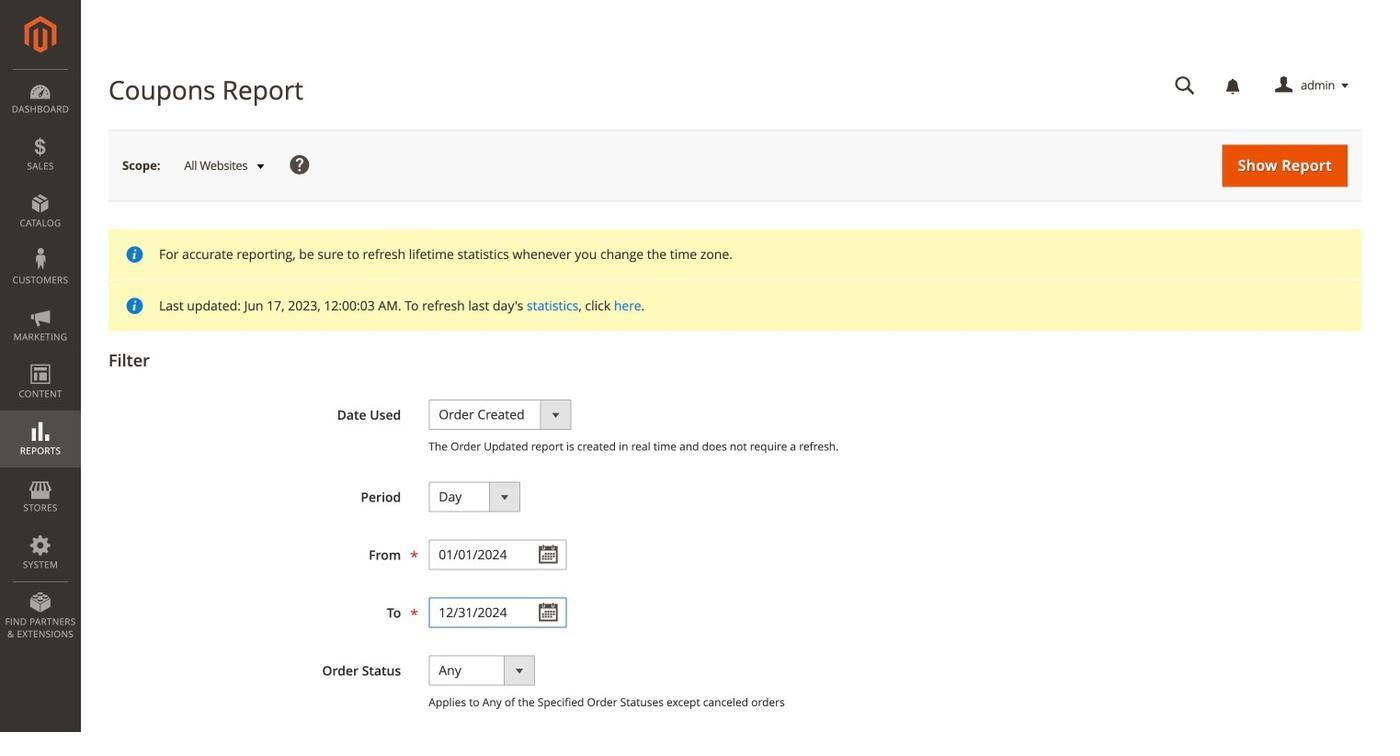 Task type: describe. For each thing, give the bounding box(es) containing it.
magento admin panel image
[[24, 16, 57, 53]]



Task type: locate. For each thing, give the bounding box(es) containing it.
menu bar
[[0, 69, 81, 650]]

None text field
[[1163, 70, 1208, 102], [429, 540, 567, 571], [429, 598, 567, 628], [1163, 70, 1208, 102], [429, 540, 567, 571], [429, 598, 567, 628]]



Task type: vqa. For each thing, say whether or not it's contained in the screenshot.
TAB LIST
no



